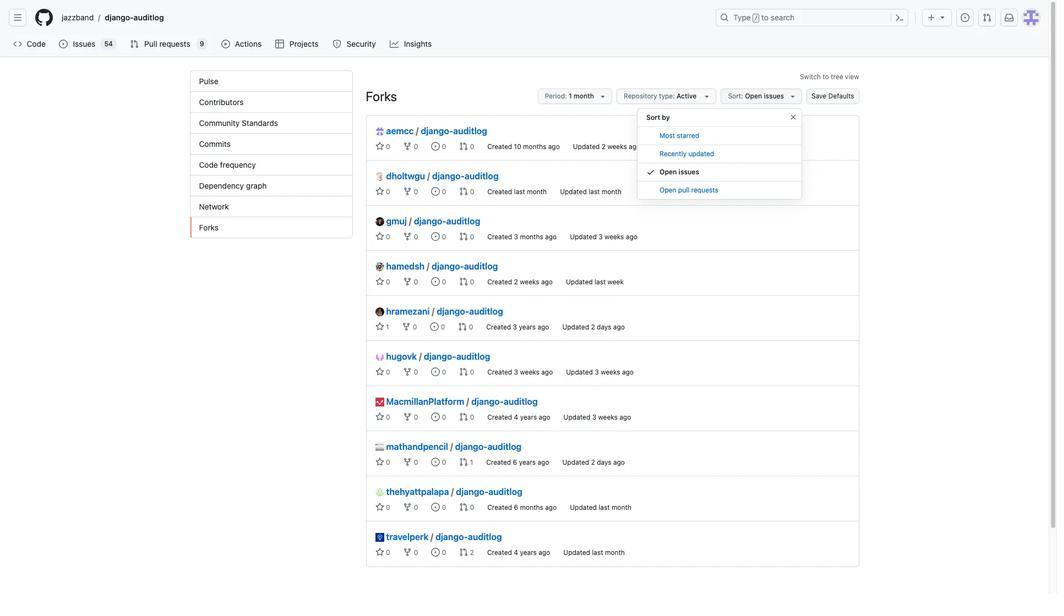 Task type: describe. For each thing, give the bounding box(es) containing it.
last for dholtwgu
[[589, 188, 600, 196]]

django- for gmuj
[[414, 216, 446, 226]]

10
[[514, 143, 521, 151]]

triangle down image for active
[[703, 92, 712, 101]]

updated for gmuj
[[570, 233, 597, 241]]

thehyattpalapa link
[[375, 486, 449, 499]]

repository type: active
[[624, 92, 698, 100]]

repo forked image for dholtwgu
[[403, 187, 412, 196]]

django- for hramezani
[[437, 307, 469, 317]]

updated 2 weeks ago
[[573, 143, 640, 151]]

pulse
[[199, 77, 218, 86]]

frequency
[[220, 160, 256, 170]]

forks link
[[190, 217, 352, 238]]

4 for macmillanplatform
[[514, 413, 518, 422]]

2 for hramezani
[[591, 323, 595, 331]]

month for thehyattpalapa
[[612, 504, 631, 512]]

switch
[[800, 73, 821, 81]]

star image for hramezani
[[375, 323, 384, 331]]

updated 2 days ago for hramezani
[[562, 323, 625, 331]]

issue opened image for travelperk
[[431, 548, 440, 557]]

years for hramezani
[[519, 323, 536, 331]]

defaults
[[828, 92, 854, 100]]

updated for thehyattpalapa
[[570, 504, 597, 512]]

/ django-auditlog for aemcc
[[416, 126, 487, 136]]

django-auditlog link for aemcc
[[421, 126, 487, 136]]

auditlog for hramezani
[[469, 307, 503, 317]]

/ django-auditlog for hamedsh
[[427, 262, 498, 271]]

django- for macmillanplatform
[[471, 397, 504, 407]]

2 horizontal spatial 1
[[569, 92, 572, 100]]

code frequency link
[[190, 155, 352, 176]]

requests inside open pull requests link
[[691, 186, 718, 194]]

@dholtwgu image
[[375, 172, 384, 181]]

git pull request image for macmillanplatform
[[459, 413, 468, 422]]

code for code
[[27, 39, 46, 48]]

star image for dholtwgu
[[375, 187, 384, 196]]

@macmillanplatform image
[[375, 398, 384, 407]]

updated 3 weeks ago for gmuj
[[570, 233, 637, 241]]

commits
[[199, 139, 231, 149]]

homepage image
[[35, 9, 53, 26]]

repo forked image for mathandpencil
[[403, 458, 412, 467]]

hugovk
[[386, 352, 417, 362]]

auditlog for hamedsh
[[464, 262, 498, 271]]

sort
[[646, 113, 660, 122]]

created 10 months ago
[[487, 143, 560, 151]]

last for hamedsh
[[595, 278, 606, 286]]

community standards link
[[190, 113, 352, 134]]

month for travelperk
[[605, 549, 625, 557]]

django- for hugovk
[[424, 352, 456, 362]]

jazzband link
[[57, 9, 98, 26]]

thehyattpalapa
[[386, 487, 449, 497]]

@hamedsh image
[[375, 263, 384, 271]]

community standards
[[199, 118, 278, 128]]

switch to tree view
[[800, 73, 859, 81]]

django- inside jazzband / django-auditlog
[[105, 13, 134, 22]]

sort by
[[646, 113, 670, 122]]

@thehyattpalapa image
[[375, 488, 384, 497]]

type / to search
[[733, 13, 795, 22]]

0 vertical spatial open
[[745, 92, 762, 100]]

active
[[677, 92, 697, 100]]

plus image
[[927, 13, 936, 22]]

updated 3 weeks ago for macmillanplatform
[[564, 413, 631, 422]]

@travelperk image
[[375, 533, 384, 542]]

months for thehyattpalapa
[[520, 504, 543, 512]]

travelperk link
[[375, 531, 428, 544]]

open issues link
[[638, 164, 802, 182]]

macmillanplatform link
[[375, 395, 464, 408]]

macmillanplatform
[[386, 397, 464, 407]]

star image for macmillanplatform
[[375, 413, 384, 422]]

updated for aemcc
[[573, 143, 600, 151]]

by
[[662, 113, 670, 122]]

tree
[[831, 73, 843, 81]]

sort:
[[728, 92, 743, 100]]

actions
[[235, 39, 262, 48]]

recently
[[660, 150, 687, 158]]

dependency graph link
[[190, 176, 352, 197]]

insights element
[[190, 70, 353, 238]]

0 vertical spatial forks
[[366, 89, 397, 104]]

/ django-auditlog for gmuj
[[409, 216, 480, 226]]

notifications image
[[1005, 13, 1014, 22]]

code for code frequency
[[199, 160, 218, 170]]

aemcc link
[[375, 124, 414, 138]]

recently updated link
[[638, 145, 802, 164]]

issue opened image for hamedsh
[[431, 277, 440, 286]]

git pull request image for travelperk
[[459, 548, 468, 557]]

insights
[[404, 39, 432, 48]]

type
[[733, 13, 751, 22]]

1 horizontal spatial to
[[823, 73, 829, 81]]

updated for mathandpencil
[[562, 459, 589, 467]]

security link
[[328, 36, 381, 52]]

code image
[[13, 40, 22, 48]]

hramezani link
[[375, 305, 430, 318]]

star image for thehyattpalapa
[[375, 503, 384, 512]]

code frequency
[[199, 160, 256, 170]]

created for hamedsh
[[487, 278, 512, 286]]

month for dholtwgu
[[602, 188, 621, 196]]

projects link
[[271, 36, 324, 52]]

updated last week
[[566, 278, 624, 286]]

django- for travelperk
[[436, 532, 468, 542]]

created for travelperk
[[487, 549, 512, 557]]

jazzband / django-auditlog
[[62, 13, 164, 22]]

contributors
[[199, 97, 244, 107]]

years for travelperk
[[520, 549, 537, 557]]

git pull request image for hramezani
[[458, 323, 467, 331]]

/ for hamedsh
[[427, 262, 429, 271]]

updated for dholtwgu
[[560, 188, 587, 196]]

updated for travelperk
[[563, 549, 590, 557]]

/ for mathandpencil
[[450, 442, 453, 452]]

/ for gmuj
[[409, 216, 412, 226]]

menu containing most starred
[[638, 127, 802, 200]]

created 6 years ago
[[486, 459, 549, 467]]

@mathandpencil image
[[375, 443, 384, 452]]

9
[[200, 40, 204, 48]]

dependency
[[199, 181, 244, 190]]

days for hramezani
[[597, 323, 611, 331]]

hramezani
[[386, 307, 430, 317]]

django-auditlog link for hramezani
[[437, 307, 503, 317]]

auditlog inside jazzband / django-auditlog
[[134, 13, 164, 22]]

save
[[812, 92, 826, 100]]

git pull request image for thehyattpalapa
[[459, 503, 468, 512]]

issue opened image for hramezani
[[430, 323, 439, 331]]

security
[[347, 39, 376, 48]]

git pull request image for mathandpencil
[[459, 458, 468, 467]]

recently updated
[[660, 150, 714, 158]]

54
[[104, 40, 113, 48]]

django-auditlog link for thehyattpalapa
[[456, 487, 522, 497]]

network
[[199, 202, 229, 211]]

pull requests
[[144, 39, 190, 48]]

triangle down image
[[938, 13, 947, 21]]

issues
[[73, 39, 95, 48]]

@hramezani image
[[375, 308, 384, 317]]

0 vertical spatial to
[[761, 13, 769, 22]]

git pull request image for hamedsh
[[459, 277, 468, 286]]

star image for mathandpencil
[[375, 458, 384, 467]]

search
[[771, 13, 795, 22]]

6 for thehyattpalapa
[[514, 504, 518, 512]]

created 3 weeks ago
[[487, 368, 553, 377]]

triangle down image for open issues
[[788, 92, 797, 101]]

repo forked image for hamedsh
[[403, 277, 412, 286]]

1 for the bottommost 1 link
[[468, 459, 473, 467]]

1 vertical spatial 1 link
[[459, 458, 473, 467]]

@gmuj image
[[375, 217, 384, 226]]

django-auditlog link for macmillanplatform
[[471, 397, 538, 407]]

dholtwgu
[[386, 171, 425, 181]]

repo forked image for hugovk
[[403, 368, 412, 377]]



Task type: locate. For each thing, give the bounding box(es) containing it.
1 vertical spatial updated 3 weeks ago
[[566, 368, 634, 377]]

pulse link
[[190, 71, 352, 92]]

5 star image from the top
[[375, 503, 384, 512]]

2 updated 2 days ago from the top
[[562, 459, 625, 467]]

4 git pull request image from the top
[[459, 368, 468, 377]]

created for gmuj
[[487, 233, 512, 241]]

open issues
[[660, 168, 699, 176]]

hamedsh link
[[375, 260, 425, 273]]

4 star image from the top
[[375, 458, 384, 467]]

months down created 6 years ago
[[520, 504, 543, 512]]

triangle down image
[[598, 92, 607, 101], [703, 92, 712, 101], [788, 92, 797, 101]]

star image for hugovk
[[375, 368, 384, 377]]

created left 10
[[487, 143, 512, 151]]

0 horizontal spatial 1
[[384, 323, 389, 331]]

1 vertical spatial to
[[823, 73, 829, 81]]

open pull requests link
[[638, 182, 802, 200]]

issue opened image
[[961, 13, 969, 22], [431, 187, 440, 196], [431, 232, 440, 241], [431, 277, 440, 286], [430, 323, 439, 331], [431, 368, 440, 377], [431, 413, 440, 422], [431, 458, 440, 467], [431, 503, 440, 512], [431, 548, 440, 557]]

created up the created 6 months ago
[[486, 459, 511, 467]]

created right 2 link
[[487, 549, 512, 557]]

play image
[[221, 40, 230, 48]]

2 vertical spatial updated last month
[[563, 549, 625, 557]]

0 horizontal spatial issues
[[679, 168, 699, 176]]

django- for thehyattpalapa
[[456, 487, 488, 497]]

star image down @travelperk image
[[375, 548, 384, 557]]

star image down @gmuj icon
[[375, 232, 384, 241]]

/ django-auditlog for thehyattpalapa
[[451, 487, 522, 497]]

django- right hugovk
[[424, 352, 456, 362]]

1 updated 2 days ago from the top
[[562, 323, 625, 331]]

2 horizontal spatial triangle down image
[[788, 92, 797, 101]]

1 4 from the top
[[514, 413, 518, 422]]

6 git pull request image from the top
[[459, 548, 468, 557]]

most starred
[[660, 132, 699, 140]]

starred
[[677, 132, 699, 140]]

/ right thehyattpalapa
[[451, 487, 454, 497]]

/ right mathandpencil
[[450, 442, 453, 452]]

insights link
[[385, 36, 437, 52]]

dependency graph
[[199, 181, 267, 190]]

/ django-auditlog for dholtwgu
[[427, 171, 499, 181]]

0 horizontal spatial requests
[[159, 39, 190, 48]]

1 git pull request image from the top
[[459, 142, 468, 151]]

forks
[[366, 89, 397, 104], [199, 223, 219, 232]]

years down created 3 weeks ago at bottom
[[520, 413, 537, 422]]

1 horizontal spatial 1 link
[[459, 458, 473, 467]]

1 link
[[375, 323, 389, 331], [459, 458, 473, 467]]

issue opened image
[[59, 40, 68, 48], [431, 142, 440, 151]]

1 horizontal spatial triangle down image
[[703, 92, 712, 101]]

1 vertical spatial days
[[597, 459, 611, 467]]

0 vertical spatial issues
[[764, 92, 784, 100]]

1 left created 6 years ago
[[468, 459, 473, 467]]

1 vertical spatial months
[[520, 233, 543, 241]]

issue opened image for gmuj
[[431, 232, 440, 241]]

1 vertical spatial 1
[[384, 323, 389, 331]]

weeks for gmuj
[[605, 233, 624, 241]]

0 vertical spatial issue opened image
[[59, 40, 68, 48]]

dholtwgu link
[[375, 170, 425, 183]]

requests right the pull
[[159, 39, 190, 48]]

1 vertical spatial open
[[660, 168, 677, 176]]

/ right gmuj on the left of the page
[[409, 216, 412, 226]]

triangle down image for 1 month
[[598, 92, 607, 101]]

2 link
[[459, 548, 474, 557]]

weeks for aemcc
[[607, 143, 627, 151]]

2 star image from the top
[[375, 187, 384, 196]]

6
[[513, 459, 517, 467], [514, 504, 518, 512]]

created down "created 3 years ago"
[[487, 368, 512, 377]]

created down created 2 weeks ago
[[486, 323, 511, 331]]

2
[[602, 143, 606, 151], [514, 278, 518, 286], [591, 323, 595, 331], [591, 459, 595, 467], [468, 549, 474, 557]]

0 vertical spatial updated 3 weeks ago
[[570, 233, 637, 241]]

0 horizontal spatial to
[[761, 13, 769, 22]]

/ for hugovk
[[419, 352, 422, 362]]

2 for aemcc
[[602, 143, 606, 151]]

0 horizontal spatial code
[[27, 39, 46, 48]]

star image for hamedsh
[[375, 277, 384, 286]]

0 link
[[375, 142, 390, 151], [403, 142, 418, 151], [431, 142, 446, 151], [459, 142, 474, 151], [375, 187, 390, 196], [403, 187, 418, 196], [431, 187, 446, 196], [459, 187, 474, 196], [375, 232, 390, 241], [403, 232, 418, 241], [431, 232, 446, 241], [459, 232, 474, 241], [375, 277, 390, 286], [403, 277, 418, 286], [431, 277, 446, 286], [459, 277, 474, 286], [402, 323, 417, 331], [430, 323, 445, 331], [458, 323, 473, 331], [375, 368, 390, 377], [403, 368, 418, 377], [431, 368, 446, 377], [459, 368, 474, 377], [375, 413, 390, 422], [403, 413, 418, 422], [431, 413, 446, 422], [459, 413, 474, 422], [375, 458, 390, 467], [403, 458, 418, 467], [431, 458, 446, 467], [375, 503, 390, 512], [403, 503, 418, 512], [431, 503, 446, 512], [459, 503, 474, 512], [375, 548, 390, 557], [403, 548, 418, 557], [431, 548, 446, 557]]

created 4 years ago for macmillanplatform
[[487, 413, 550, 422]]

save defaults
[[812, 92, 854, 100]]

created 3 months ago
[[487, 233, 557, 241]]

weeks for hugovk
[[601, 368, 620, 377]]

issue opened image for thehyattpalapa
[[431, 503, 440, 512]]

2 4 from the top
[[514, 549, 518, 557]]

to left tree
[[823, 73, 829, 81]]

repo forked image down the macmillanplatform link on the bottom
[[403, 413, 412, 422]]

django- right dholtwgu
[[432, 171, 465, 181]]

created 4 years ago up created 6 years ago
[[487, 413, 550, 422]]

1 days from the top
[[597, 323, 611, 331]]

django- down created 3 weeks ago at bottom
[[471, 397, 504, 407]]

django-auditlog link for gmuj
[[414, 216, 480, 226]]

updated last month
[[560, 188, 621, 196], [570, 504, 631, 512], [563, 549, 625, 557]]

1 star image from the top
[[375, 232, 384, 241]]

3 git pull request image from the top
[[459, 232, 468, 241]]

1 link down @hramezani image
[[375, 323, 389, 331]]

1
[[569, 92, 572, 100], [384, 323, 389, 331], [468, 459, 473, 467]]

repo forked image down hamedsh
[[403, 277, 412, 286]]

years for macmillanplatform
[[520, 413, 537, 422]]

created for aemcc
[[487, 143, 512, 151]]

git pull request image
[[983, 13, 992, 22], [130, 40, 139, 48], [459, 277, 468, 286], [458, 323, 467, 331], [459, 413, 468, 422], [459, 458, 468, 467]]

0 vertical spatial 1
[[569, 92, 572, 100]]

/ for travelperk
[[431, 532, 433, 542]]

open right check image
[[660, 168, 677, 176]]

code down commits
[[199, 160, 218, 170]]

month
[[574, 92, 594, 100], [527, 188, 547, 196], [602, 188, 621, 196], [612, 504, 631, 512], [605, 549, 625, 557]]

1 vertical spatial code
[[199, 160, 218, 170]]

/ right the travelperk at the left of page
[[431, 532, 433, 542]]

4 up created 6 years ago
[[514, 413, 518, 422]]

0 vertical spatial 6
[[513, 459, 517, 467]]

0 horizontal spatial 1 link
[[375, 323, 389, 331]]

1 vertical spatial forks
[[199, 223, 219, 232]]

issues right sort: at the top of page
[[764, 92, 784, 100]]

star image
[[375, 232, 384, 241], [375, 277, 384, 286], [375, 413, 384, 422], [375, 458, 384, 467], [375, 503, 384, 512], [375, 548, 384, 557]]

0 vertical spatial months
[[523, 143, 546, 151]]

0 vertical spatial requests
[[159, 39, 190, 48]]

created last month
[[487, 188, 547, 196]]

standards
[[242, 118, 278, 128]]

3 triangle down image from the left
[[788, 92, 797, 101]]

/
[[98, 13, 100, 22], [754, 14, 758, 22], [416, 126, 419, 136], [427, 171, 430, 181], [409, 216, 412, 226], [427, 262, 429, 271], [432, 307, 435, 317], [419, 352, 422, 362], [466, 397, 469, 407], [450, 442, 453, 452], [451, 487, 454, 497], [431, 532, 433, 542]]

4 down the created 6 months ago
[[514, 549, 518, 557]]

created 4 years ago down the created 6 months ago
[[487, 549, 550, 557]]

1 vertical spatial updated last month
[[570, 504, 631, 512]]

created for hramezani
[[486, 323, 511, 331]]

months right 10
[[523, 143, 546, 151]]

/ right hamedsh
[[427, 262, 429, 271]]

2 vertical spatial open
[[660, 186, 676, 194]]

2 star image from the top
[[375, 277, 384, 286]]

0 vertical spatial 1 link
[[375, 323, 389, 331]]

3 star image from the top
[[375, 413, 384, 422]]

/ django-auditlog for travelperk
[[431, 532, 502, 542]]

/ right dholtwgu
[[427, 171, 430, 181]]

last for thehyattpalapa
[[599, 504, 610, 512]]

star image down @hramezani image
[[375, 323, 384, 331]]

created 2 weeks ago
[[487, 278, 553, 286]]

/ django-auditlog for macmillanplatform
[[466, 397, 538, 407]]

sort: open issues
[[728, 92, 784, 100]]

commits link
[[190, 134, 352, 155]]

django-auditlog link for travelperk
[[436, 532, 502, 542]]

4 star image from the top
[[375, 368, 384, 377]]

table image
[[276, 40, 284, 48]]

star image down @mathandpencil icon
[[375, 458, 384, 467]]

days
[[597, 323, 611, 331], [597, 459, 611, 467]]

gmuj
[[386, 216, 407, 226]]

code
[[27, 39, 46, 48], [199, 160, 218, 170]]

django- for mathandpencil
[[455, 442, 488, 452]]

created for thehyattpalapa
[[487, 504, 512, 512]]

years down the created 6 months ago
[[520, 549, 537, 557]]

months for gmuj
[[520, 233, 543, 241]]

aemcc
[[386, 126, 414, 136]]

repo forked image down thehyattpalapa link
[[403, 503, 412, 512]]

star image down @hamedsh icon on the left of page
[[375, 277, 384, 286]]

open
[[745, 92, 762, 100], [660, 168, 677, 176], [660, 186, 676, 194]]

repo forked image for hramezani
[[402, 323, 411, 331]]

django- right gmuj on the left of the page
[[414, 216, 446, 226]]

0 vertical spatial days
[[597, 323, 611, 331]]

repo forked image for gmuj
[[403, 232, 412, 241]]

shield image
[[333, 40, 341, 48]]

community
[[199, 118, 240, 128]]

repo forked image down aemcc
[[403, 142, 412, 151]]

repo forked image down the travelperk at the left of page
[[403, 548, 412, 557]]

code inside the insights element
[[199, 160, 218, 170]]

type:
[[659, 92, 675, 100]]

1 horizontal spatial issues
[[764, 92, 784, 100]]

last
[[514, 188, 525, 196], [589, 188, 600, 196], [595, 278, 606, 286], [599, 504, 610, 512], [592, 549, 603, 557]]

projects
[[289, 39, 319, 48]]

months up created 2 weeks ago
[[520, 233, 543, 241]]

pull
[[144, 39, 157, 48]]

auditlog for travelperk
[[468, 532, 502, 542]]

created for dholtwgu
[[487, 188, 512, 196]]

updated last month for dholtwgu
[[560, 188, 621, 196]]

check image
[[646, 168, 655, 177]]

@aemcc image
[[375, 127, 384, 136]]

1 down @hramezani image
[[384, 323, 389, 331]]

2 triangle down image from the left
[[703, 92, 712, 101]]

issue opened image for hugovk
[[431, 368, 440, 377]]

repo forked image
[[403, 232, 412, 241], [403, 277, 412, 286], [402, 323, 411, 331], [403, 458, 412, 467], [403, 503, 412, 512]]

most
[[660, 132, 675, 140]]

/ django-auditlog for hugovk
[[419, 352, 490, 362]]

updated 3 weeks ago for hugovk
[[566, 368, 634, 377]]

0 vertical spatial created 4 years ago
[[487, 413, 550, 422]]

contributors link
[[190, 92, 352, 113]]

most starred link
[[638, 127, 802, 145]]

close menu image
[[789, 113, 798, 122]]

issue opened image for macmillanplatform
[[431, 413, 440, 422]]

/ inside jazzband / django-auditlog
[[98, 13, 100, 22]]

days for mathandpencil
[[597, 459, 611, 467]]

updated 3 weeks ago
[[570, 233, 637, 241], [566, 368, 634, 377], [564, 413, 631, 422]]

open right sort: at the top of page
[[745, 92, 762, 100]]

1 vertical spatial 6
[[514, 504, 518, 512]]

created down created last month
[[487, 233, 512, 241]]

/ right macmillanplatform
[[466, 397, 469, 407]]

updated for hamedsh
[[566, 278, 593, 286]]

1 horizontal spatial code
[[199, 160, 218, 170]]

1 star image from the top
[[375, 142, 384, 151]]

open for open issues
[[660, 168, 677, 176]]

1 right period: at the top right of the page
[[569, 92, 572, 100]]

auditlog for gmuj
[[446, 216, 480, 226]]

issues up open pull requests
[[679, 168, 699, 176]]

auditlog for mathandpencil
[[488, 442, 522, 452]]

years up the created 6 months ago
[[519, 459, 536, 467]]

open inside open issues link
[[660, 168, 677, 176]]

1 vertical spatial created 4 years ago
[[487, 549, 550, 557]]

created 6 months ago
[[487, 504, 557, 512]]

0 horizontal spatial issue opened image
[[59, 40, 68, 48]]

django- right aemcc
[[421, 126, 453, 136]]

forks inside the insights element
[[199, 223, 219, 232]]

2 vertical spatial updated 3 weeks ago
[[564, 413, 631, 422]]

star image down "@thehyattpalapa" image
[[375, 503, 384, 512]]

5 repo forked image from the top
[[403, 548, 412, 557]]

repo forked image for macmillanplatform
[[403, 413, 412, 422]]

1 horizontal spatial issue opened image
[[431, 142, 440, 151]]

to left 'search'
[[761, 13, 769, 22]]

/ django-auditlog for hramezani
[[432, 307, 503, 317]]

3 repo forked image from the top
[[403, 368, 412, 377]]

created 4 years ago for travelperk
[[487, 549, 550, 557]]

open for open pull requests
[[660, 186, 676, 194]]

django- for dholtwgu
[[432, 171, 465, 181]]

0 horizontal spatial triangle down image
[[598, 92, 607, 101]]

triangle down image right active
[[703, 92, 712, 101]]

period: 1 month
[[545, 92, 594, 100]]

1 vertical spatial 4
[[514, 549, 518, 557]]

last for travelperk
[[592, 549, 603, 557]]

weeks for macmillanplatform
[[598, 413, 618, 422]]

3 star image from the top
[[375, 323, 384, 331]]

created 3 years ago
[[486, 323, 549, 331]]

/ right hramezani
[[432, 307, 435, 317]]

django- up 54
[[105, 13, 134, 22]]

created for macmillanplatform
[[487, 413, 512, 422]]

updated
[[573, 143, 600, 151], [560, 188, 587, 196], [570, 233, 597, 241], [566, 278, 593, 286], [562, 323, 589, 331], [566, 368, 593, 377], [564, 413, 590, 422], [562, 459, 589, 467], [570, 504, 597, 512], [563, 549, 590, 557]]

django- up created 6 years ago
[[455, 442, 488, 452]]

repo forked image down hramezani
[[402, 323, 411, 331]]

django-auditlog link for mathandpencil
[[455, 442, 522, 452]]

6 down created 6 years ago
[[514, 504, 518, 512]]

2 days from the top
[[597, 459, 611, 467]]

2 for mathandpencil
[[591, 459, 595, 467]]

django-auditlog link for hamedsh
[[432, 262, 498, 271]]

2 repo forked image from the top
[[403, 187, 412, 196]]

repo forked image down hugovk
[[403, 368, 412, 377]]

years
[[519, 323, 536, 331], [520, 413, 537, 422], [519, 459, 536, 467], [520, 549, 537, 557]]

/ right 'type' at the top right
[[754, 14, 758, 22]]

/ right hugovk
[[419, 352, 422, 362]]

gmuj link
[[375, 215, 407, 228]]

created up created 3 months ago
[[487, 188, 512, 196]]

6 up the created 6 months ago
[[513, 459, 517, 467]]

years up created 3 weeks ago at bottom
[[519, 323, 536, 331]]

4 repo forked image from the top
[[403, 413, 412, 422]]

star image for gmuj
[[375, 232, 384, 241]]

repo forked image down mathandpencil link at the left bottom of page
[[403, 458, 412, 467]]

updated last month for travelperk
[[563, 549, 625, 557]]

1 vertical spatial issues
[[679, 168, 699, 176]]

graph
[[246, 181, 267, 190]]

star image down @macmillanplatform icon
[[375, 413, 384, 422]]

/ inside the "type / to search"
[[754, 14, 758, 22]]

/ for dholtwgu
[[427, 171, 430, 181]]

0 vertical spatial updated 2 days ago
[[562, 323, 625, 331]]

/ right aemcc
[[416, 126, 419, 136]]

switch to tree view link
[[800, 73, 859, 81]]

1 repo forked image from the top
[[403, 142, 412, 151]]

@hugovk image
[[375, 353, 384, 362]]

1 vertical spatial updated 2 days ago
[[562, 459, 625, 467]]

created for mathandpencil
[[486, 459, 511, 467]]

5 git pull request image from the top
[[459, 503, 468, 512]]

repo forked image down dholtwgu
[[403, 187, 412, 196]]

mathandpencil link
[[375, 440, 448, 454]]

1 triangle down image from the left
[[598, 92, 607, 101]]

issue opened image for mathandpencil
[[431, 458, 440, 467]]

week
[[608, 278, 624, 286]]

months for aemcc
[[523, 143, 546, 151]]

6 star image from the top
[[375, 548, 384, 557]]

forks up @aemcc icon
[[366, 89, 397, 104]]

created up created 6 years ago
[[487, 413, 512, 422]]

weeks
[[607, 143, 627, 151], [605, 233, 624, 241], [520, 278, 539, 286], [520, 368, 539, 377], [601, 368, 620, 377], [598, 413, 618, 422]]

4
[[514, 413, 518, 422], [514, 549, 518, 557]]

hugovk link
[[375, 350, 417, 363]]

4 for travelperk
[[514, 549, 518, 557]]

2 git pull request image from the top
[[459, 187, 468, 196]]

view
[[845, 73, 859, 81]]

/ django-auditlog
[[416, 126, 487, 136], [427, 171, 499, 181], [409, 216, 480, 226], [427, 262, 498, 271], [432, 307, 503, 317], [419, 352, 490, 362], [466, 397, 538, 407], [450, 442, 522, 452], [451, 487, 522, 497], [431, 532, 502, 542]]

list
[[57, 9, 709, 26]]

1 vertical spatial issue opened image
[[431, 142, 440, 151]]

repo forked image down gmuj on the left of the page
[[403, 232, 412, 241]]

1 link left created 6 years ago
[[459, 458, 473, 467]]

auditlog for macmillanplatform
[[504, 397, 538, 407]]

issues inside open issues link
[[679, 168, 699, 176]]

0 vertical spatial code
[[27, 39, 46, 48]]

git pull request image for dholtwgu
[[459, 187, 468, 196]]

django- right hamedsh
[[432, 262, 464, 271]]

network link
[[190, 197, 352, 217]]

2 vertical spatial 1
[[468, 459, 473, 467]]

issue opened image for dholtwgu
[[431, 187, 440, 196]]

triangle down image right period: 1 month
[[598, 92, 607, 101]]

open pull requests
[[660, 186, 718, 194]]

open left pull
[[660, 186, 676, 194]]

star image down @dholtwgu icon
[[375, 187, 384, 196]]

repo forked image for travelperk
[[403, 548, 412, 557]]

hamedsh
[[386, 262, 425, 271]]

git pull request image for gmuj
[[459, 232, 468, 241]]

/ right jazzband
[[98, 13, 100, 22]]

auditlog for thehyattpalapa
[[488, 487, 522, 497]]

star image down @hugovk icon
[[375, 368, 384, 377]]

open inside open pull requests link
[[660, 186, 676, 194]]

star image
[[375, 142, 384, 151], [375, 187, 384, 196], [375, 323, 384, 331], [375, 368, 384, 377]]

git pull request image
[[459, 142, 468, 151], [459, 187, 468, 196], [459, 232, 468, 241], [459, 368, 468, 377], [459, 503, 468, 512], [459, 548, 468, 557]]

graph image
[[390, 40, 399, 48]]

jazzband
[[62, 13, 94, 22]]

requests
[[159, 39, 190, 48], [691, 186, 718, 194]]

1 horizontal spatial 1
[[468, 459, 473, 467]]

2 vertical spatial months
[[520, 504, 543, 512]]

created up "created 3 years ago"
[[487, 278, 512, 286]]

issues
[[764, 92, 784, 100], [679, 168, 699, 176]]

1 vertical spatial requests
[[691, 186, 718, 194]]

1 horizontal spatial forks
[[366, 89, 397, 104]]

code right code icon
[[27, 39, 46, 48]]

0 vertical spatial updated last month
[[560, 188, 621, 196]]

requests right pull
[[691, 186, 718, 194]]

created down created 6 years ago
[[487, 504, 512, 512]]

save defaults button
[[807, 89, 859, 104]]

forks down network
[[199, 223, 219, 232]]

pull
[[678, 186, 689, 194]]

django-
[[105, 13, 134, 22], [421, 126, 453, 136], [432, 171, 465, 181], [414, 216, 446, 226], [432, 262, 464, 271], [437, 307, 469, 317], [424, 352, 456, 362], [471, 397, 504, 407], [455, 442, 488, 452], [456, 487, 488, 497], [436, 532, 468, 542]]

star image for aemcc
[[375, 142, 384, 151]]

updated 2 days ago for mathandpencil
[[562, 459, 625, 467]]

0 horizontal spatial forks
[[199, 223, 219, 232]]

menu
[[638, 127, 802, 200]]

actions link
[[217, 36, 267, 52]]

triangle down image up close menu image
[[788, 92, 797, 101]]

django- for hamedsh
[[432, 262, 464, 271]]

django- up the created 6 months ago
[[456, 487, 488, 497]]

0
[[384, 143, 390, 151], [412, 143, 418, 151], [440, 143, 446, 151], [468, 143, 474, 151], [384, 188, 390, 196], [412, 188, 418, 196], [440, 188, 446, 196], [468, 188, 474, 196], [384, 233, 390, 241], [412, 233, 418, 241], [440, 233, 446, 241], [468, 233, 474, 241], [384, 278, 390, 286], [412, 278, 418, 286], [440, 278, 446, 286], [468, 278, 474, 286], [411, 323, 417, 331], [439, 323, 445, 331], [467, 323, 473, 331], [384, 368, 390, 377], [412, 368, 418, 377], [440, 368, 446, 377], [468, 368, 474, 377], [384, 413, 390, 422], [412, 413, 418, 422], [440, 413, 446, 422], [468, 413, 474, 422], [384, 459, 390, 467], [412, 459, 418, 467], [440, 459, 446, 467], [384, 504, 390, 512], [412, 504, 418, 512], [440, 504, 446, 512], [468, 504, 474, 512], [384, 549, 390, 557], [412, 549, 418, 557], [440, 549, 446, 557]]

auditlog
[[134, 13, 164, 22], [453, 126, 487, 136], [465, 171, 499, 181], [446, 216, 480, 226], [464, 262, 498, 271], [469, 307, 503, 317], [456, 352, 490, 362], [504, 397, 538, 407], [488, 442, 522, 452], [488, 487, 522, 497], [468, 532, 502, 542]]

django- right hramezani
[[437, 307, 469, 317]]

mathandpencil
[[386, 442, 448, 452]]

repository
[[624, 92, 657, 100]]

0 vertical spatial 4
[[514, 413, 518, 422]]

period:
[[545, 92, 567, 100]]

django- up 2 link
[[436, 532, 468, 542]]

command palette image
[[895, 13, 904, 22]]

1 horizontal spatial requests
[[691, 186, 718, 194]]

list containing jazzband
[[57, 9, 709, 26]]

travelperk
[[386, 532, 428, 542]]

star image for travelperk
[[375, 548, 384, 557]]

updated for hramezani
[[562, 323, 589, 331]]

star image down @aemcc icon
[[375, 142, 384, 151]]

months
[[523, 143, 546, 151], [520, 233, 543, 241], [520, 504, 543, 512]]

repo forked image
[[403, 142, 412, 151], [403, 187, 412, 196], [403, 368, 412, 377], [403, 413, 412, 422], [403, 548, 412, 557]]



Task type: vqa. For each thing, say whether or not it's contained in the screenshot.
the rightmost issues
yes



